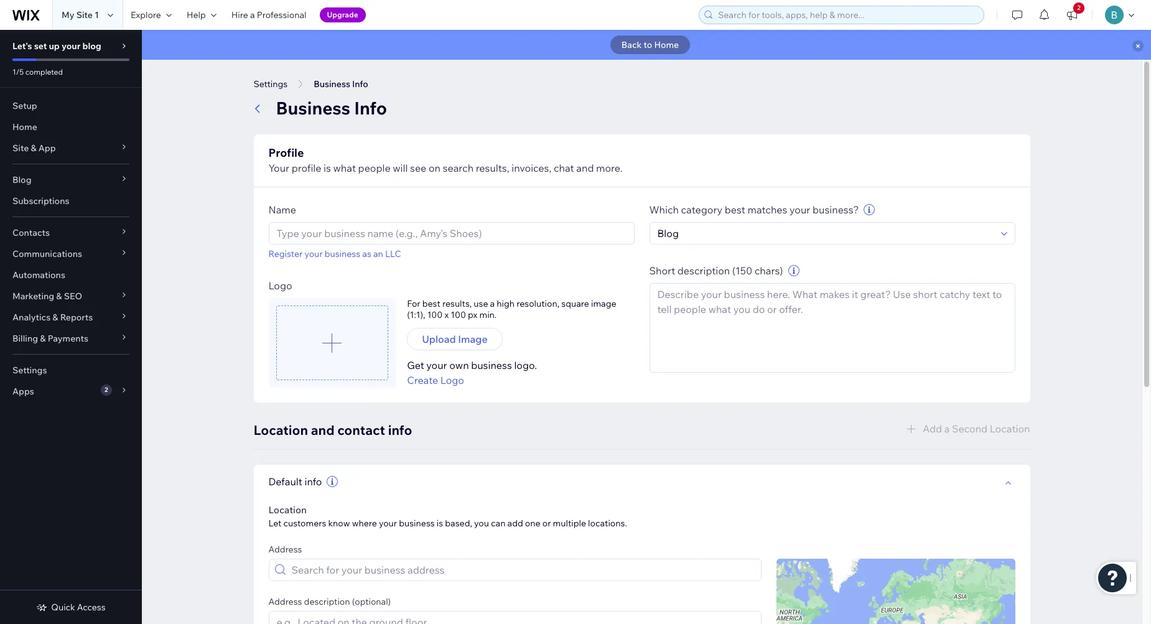 Task type: describe. For each thing, give the bounding box(es) containing it.
let
[[268, 518, 281, 529]]

0 vertical spatial best
[[725, 203, 745, 216]]

explore
[[131, 9, 161, 21]]

your
[[268, 162, 289, 174]]

settings for settings button
[[254, 78, 288, 90]]

reports
[[60, 312, 93, 323]]

more.
[[596, 162, 623, 174]]

e.g., Located on the ground floor field
[[273, 612, 757, 624]]

location for and
[[254, 422, 308, 438]]

your right register
[[304, 248, 323, 259]]

a inside for best results, use a high resolution, square image (1:1), 100 x 100 px min.
[[490, 298, 495, 309]]

access
[[77, 602, 106, 613]]

contacts button
[[0, 222, 142, 243]]

one
[[525, 518, 540, 529]]

app
[[38, 142, 56, 154]]

1 horizontal spatial info
[[388, 422, 412, 438]]

upload image button
[[407, 328, 503, 350]]

1 vertical spatial info
[[305, 475, 322, 488]]

profile your profile is what people will see on search results, invoices, chat and more.
[[268, 146, 623, 174]]

results, inside profile your profile is what people will see on search results, invoices, chat and more.
[[476, 162, 509, 174]]

completed
[[25, 67, 63, 77]]

resolution,
[[517, 298, 559, 309]]

blog button
[[0, 169, 142, 190]]

subscriptions
[[12, 195, 69, 207]]

back to home button
[[610, 35, 690, 54]]

& for analytics
[[52, 312, 58, 323]]

know
[[328, 518, 350, 529]]

based,
[[445, 518, 472, 529]]

marketing & seo
[[12, 291, 82, 302]]

description for short
[[677, 264, 730, 277]]

as
[[362, 248, 371, 259]]

Type your business name (e.g., Amy's Shoes) field
[[273, 223, 630, 244]]

1 100 from the left
[[427, 309, 443, 320]]

2 inside the 2 button
[[1077, 4, 1081, 12]]

my
[[62, 9, 74, 21]]

get your own business logo. create logo
[[407, 359, 537, 386]]

register your business as an llc
[[268, 248, 401, 259]]

billing & payments
[[12, 333, 88, 344]]

billing
[[12, 333, 38, 344]]

image
[[591, 298, 616, 309]]

1 vertical spatial and
[[311, 422, 334, 438]]

register
[[268, 248, 303, 259]]

communications button
[[0, 243, 142, 264]]

on
[[429, 162, 441, 174]]

home inside button
[[654, 39, 679, 50]]

analytics
[[12, 312, 51, 323]]

for
[[407, 298, 420, 309]]

default info
[[268, 475, 322, 488]]

chars)
[[755, 264, 783, 277]]

business inside get your own business logo. create logo
[[471, 359, 512, 371]]

hire a professional
[[231, 9, 306, 21]]

high
[[497, 298, 515, 309]]

profile
[[292, 162, 321, 174]]

logo inside get your own business logo. create logo
[[440, 374, 464, 386]]

search
[[443, 162, 474, 174]]

category
[[681, 203, 722, 216]]

matches
[[748, 203, 787, 216]]

marketing & seo button
[[0, 286, 142, 307]]

(150
[[732, 264, 752, 277]]

back to home
[[621, 39, 679, 50]]

site & app
[[12, 142, 56, 154]]

your inside get your own business logo. create logo
[[426, 359, 447, 371]]

quick access button
[[36, 602, 106, 613]]

sidebar element
[[0, 30, 142, 624]]

blog
[[82, 40, 101, 52]]

chat
[[554, 162, 574, 174]]

1
[[95, 9, 99, 21]]

up
[[49, 40, 60, 52]]

default
[[268, 475, 302, 488]]

upload image
[[422, 333, 488, 345]]

hire
[[231, 9, 248, 21]]

setup
[[12, 100, 37, 111]]

back
[[621, 39, 642, 50]]

your inside location let customers know where your business is based, you can add one or multiple locations.
[[379, 518, 397, 529]]

business info button
[[307, 75, 374, 93]]

home inside 'sidebar' element
[[12, 121, 37, 133]]

settings button
[[247, 75, 294, 93]]

map region
[[718, 501, 1036, 624]]

locations.
[[588, 518, 627, 529]]

2 button
[[1058, 0, 1086, 30]]

Search for tools, apps, help & more... field
[[714, 6, 980, 24]]

square
[[561, 298, 589, 309]]

back to home alert
[[142, 30, 1151, 60]]

set
[[34, 40, 47, 52]]

Search for your business address field
[[288, 559, 757, 581]]

what
[[333, 162, 356, 174]]

your right matches
[[790, 203, 810, 216]]

quick access
[[51, 602, 106, 613]]

to
[[644, 39, 652, 50]]

use
[[474, 298, 488, 309]]

analytics & reports
[[12, 312, 93, 323]]

quick
[[51, 602, 75, 613]]

is inside profile your profile is what people will see on search results, invoices, chat and more.
[[324, 162, 331, 174]]



Task type: locate. For each thing, give the bounding box(es) containing it.
1 vertical spatial description
[[304, 596, 350, 607]]

0 horizontal spatial description
[[304, 596, 350, 607]]

0 vertical spatial info
[[352, 78, 368, 90]]

marketing
[[12, 291, 54, 302]]

create logo button
[[407, 373, 464, 388]]

min.
[[479, 309, 497, 320]]

logo
[[268, 279, 292, 292], [440, 374, 464, 386]]

& for marketing
[[56, 291, 62, 302]]

business?
[[813, 203, 859, 216]]

0 vertical spatial home
[[654, 39, 679, 50]]

1 vertical spatial site
[[12, 142, 29, 154]]

site
[[76, 9, 93, 21], [12, 142, 29, 154]]

best right the for
[[422, 298, 440, 309]]

0 horizontal spatial best
[[422, 298, 440, 309]]

payments
[[48, 333, 88, 344]]

0 horizontal spatial is
[[324, 162, 331, 174]]

your
[[62, 40, 80, 52], [790, 203, 810, 216], [304, 248, 323, 259], [426, 359, 447, 371], [379, 518, 397, 529]]

location up default
[[254, 422, 308, 438]]

business inside button
[[314, 78, 350, 90]]

0 vertical spatial business info
[[314, 78, 368, 90]]

address for address description (optional)
[[268, 596, 302, 607]]

0 vertical spatial a
[[250, 9, 255, 21]]

home down setup
[[12, 121, 37, 133]]

1 vertical spatial home
[[12, 121, 37, 133]]

upload
[[422, 333, 456, 345]]

1 horizontal spatial business
[[399, 518, 435, 529]]

0 horizontal spatial home
[[12, 121, 37, 133]]

which
[[649, 203, 679, 216]]

is
[[324, 162, 331, 174], [437, 518, 443, 529]]

settings for settings link
[[12, 365, 47, 376]]

help button
[[179, 0, 224, 30]]

0 vertical spatial and
[[576, 162, 594, 174]]

Enter your business or website type field
[[654, 223, 997, 244]]

settings link
[[0, 360, 142, 381]]

site left app
[[12, 142, 29, 154]]

see
[[410, 162, 426, 174]]

100 left x on the left of the page
[[427, 309, 443, 320]]

0 vertical spatial description
[[677, 264, 730, 277]]

logo.
[[514, 359, 537, 371]]

a right the hire at top left
[[250, 9, 255, 21]]

1 vertical spatial info
[[354, 97, 387, 119]]

0 vertical spatial settings
[[254, 78, 288, 90]]

you
[[474, 518, 489, 529]]

1 horizontal spatial is
[[437, 518, 443, 529]]

0 horizontal spatial 2
[[105, 386, 108, 394]]

1 horizontal spatial home
[[654, 39, 679, 50]]

llc
[[385, 248, 401, 259]]

0 vertical spatial address
[[268, 544, 302, 555]]

& for billing
[[40, 333, 46, 344]]

results, left use
[[442, 298, 472, 309]]

business info inside button
[[314, 78, 368, 90]]

business right settings button
[[314, 78, 350, 90]]

& left seo
[[56, 291, 62, 302]]

1 horizontal spatial site
[[76, 9, 93, 21]]

0 horizontal spatial site
[[12, 142, 29, 154]]

1 horizontal spatial and
[[576, 162, 594, 174]]

best inside for best results, use a high resolution, square image (1:1), 100 x 100 px min.
[[422, 298, 440, 309]]

0 vertical spatial site
[[76, 9, 93, 21]]

0 vertical spatial business
[[325, 248, 360, 259]]

description
[[677, 264, 730, 277], [304, 596, 350, 607]]

business info
[[314, 78, 368, 90], [276, 97, 387, 119]]

upgrade button
[[320, 7, 366, 22]]

1 horizontal spatial description
[[677, 264, 730, 277]]

(optional)
[[352, 596, 391, 607]]

1 horizontal spatial results,
[[476, 162, 509, 174]]

0 horizontal spatial info
[[305, 475, 322, 488]]

image
[[458, 333, 488, 345]]

is left what
[[324, 162, 331, 174]]

2 vertical spatial business
[[399, 518, 435, 529]]

0 horizontal spatial a
[[250, 9, 255, 21]]

0 horizontal spatial results,
[[442, 298, 472, 309]]

help
[[187, 9, 206, 21]]

info
[[388, 422, 412, 438], [305, 475, 322, 488]]

0 vertical spatial results,
[[476, 162, 509, 174]]

address
[[268, 544, 302, 555], [268, 596, 302, 607]]

let's set up your blog
[[12, 40, 101, 52]]

will
[[393, 162, 408, 174]]

is left based,
[[437, 518, 443, 529]]

description left (150
[[677, 264, 730, 277]]

1 horizontal spatial a
[[490, 298, 495, 309]]

professional
[[257, 9, 306, 21]]

location inside location let customers know where your business is based, you can add one or multiple locations.
[[268, 504, 307, 516]]

1 vertical spatial a
[[490, 298, 495, 309]]

home right "to"
[[654, 39, 679, 50]]

info right default
[[305, 475, 322, 488]]

settings inside button
[[254, 78, 288, 90]]

contact
[[337, 422, 385, 438]]

info inside button
[[352, 78, 368, 90]]

subscriptions link
[[0, 190, 142, 212]]

0 vertical spatial logo
[[268, 279, 292, 292]]

results, right search
[[476, 162, 509, 174]]

location up 'let' at the bottom left of page
[[268, 504, 307, 516]]

& right "billing"
[[40, 333, 46, 344]]

1 vertical spatial business info
[[276, 97, 387, 119]]

0 vertical spatial info
[[388, 422, 412, 438]]

1 vertical spatial business
[[471, 359, 512, 371]]

1 vertical spatial logo
[[440, 374, 464, 386]]

or
[[542, 518, 551, 529]]

for best results, use a high resolution, square image (1:1), 100 x 100 px min.
[[407, 298, 616, 320]]

is inside location let customers know where your business is based, you can add one or multiple locations.
[[437, 518, 443, 529]]

short description (150 chars)
[[649, 264, 783, 277]]

business inside location let customers know where your business is based, you can add one or multiple locations.
[[399, 518, 435, 529]]

0 vertical spatial is
[[324, 162, 331, 174]]

1 vertical spatial settings
[[12, 365, 47, 376]]

0 horizontal spatial business
[[325, 248, 360, 259]]

info right contact
[[388, 422, 412, 438]]

1 vertical spatial results,
[[442, 298, 472, 309]]

0 horizontal spatial logo
[[268, 279, 292, 292]]

where
[[352, 518, 377, 529]]

site & app button
[[0, 138, 142, 159]]

2 address from the top
[[268, 596, 302, 607]]

home link
[[0, 116, 142, 138]]

0 vertical spatial location
[[254, 422, 308, 438]]

1 horizontal spatial 2
[[1077, 4, 1081, 12]]

a right use
[[490, 298, 495, 309]]

apps
[[12, 386, 34, 397]]

& left the "reports"
[[52, 312, 58, 323]]

0 horizontal spatial settings
[[12, 365, 47, 376]]

and inside profile your profile is what people will see on search results, invoices, chat and more.
[[576, 162, 594, 174]]

multiple
[[553, 518, 586, 529]]

site inside popup button
[[12, 142, 29, 154]]

2 100 from the left
[[451, 309, 466, 320]]

info
[[352, 78, 368, 90], [354, 97, 387, 119]]

2 horizontal spatial business
[[471, 359, 512, 371]]

100 right x on the left of the page
[[451, 309, 466, 320]]

100
[[427, 309, 443, 320], [451, 309, 466, 320]]

business down business info button
[[276, 97, 350, 119]]

site left 1
[[76, 9, 93, 21]]

and right chat
[[576, 162, 594, 174]]

can
[[491, 518, 505, 529]]

1 vertical spatial business
[[276, 97, 350, 119]]

1 horizontal spatial best
[[725, 203, 745, 216]]

automations
[[12, 269, 65, 281]]

results, inside for best results, use a high resolution, square image (1:1), 100 x 100 px min.
[[442, 298, 472, 309]]

logo down register
[[268, 279, 292, 292]]

customers
[[283, 518, 326, 529]]

& for site
[[31, 142, 36, 154]]

contacts
[[12, 227, 50, 238]]

1 vertical spatial best
[[422, 298, 440, 309]]

2 inside 'sidebar' element
[[105, 386, 108, 394]]

blog
[[12, 174, 31, 185]]

best left matches
[[725, 203, 745, 216]]

short
[[649, 264, 675, 277]]

0 horizontal spatial 100
[[427, 309, 443, 320]]

a
[[250, 9, 255, 21], [490, 298, 495, 309]]

business
[[314, 78, 350, 90], [276, 97, 350, 119]]

1 vertical spatial 2
[[105, 386, 108, 394]]

1 vertical spatial location
[[268, 504, 307, 516]]

automations link
[[0, 264, 142, 286]]

location for let
[[268, 504, 307, 516]]

own
[[449, 359, 469, 371]]

x
[[444, 309, 449, 320]]

settings inside 'sidebar' element
[[12, 365, 47, 376]]

description left (optional)
[[304, 596, 350, 607]]

your right where
[[379, 518, 397, 529]]

an
[[373, 248, 383, 259]]

1/5 completed
[[12, 67, 63, 77]]

upgrade
[[327, 10, 358, 19]]

1 horizontal spatial logo
[[440, 374, 464, 386]]

your up 'create logo' button
[[426, 359, 447, 371]]

invoices,
[[512, 162, 551, 174]]

which category best matches your business?
[[649, 203, 859, 216]]

logo down own
[[440, 374, 464, 386]]

0 vertical spatial 2
[[1077, 4, 1081, 12]]

hire a professional link
[[224, 0, 314, 30]]

1 vertical spatial is
[[437, 518, 443, 529]]

px
[[468, 309, 477, 320]]

and left contact
[[311, 422, 334, 438]]

Describe your business here. What makes it great? Use short catchy text to tell people what you do or offer. text field
[[650, 284, 1014, 372]]

address for address
[[268, 544, 302, 555]]

setup link
[[0, 95, 142, 116]]

1 horizontal spatial settings
[[254, 78, 288, 90]]

billing & payments button
[[0, 328, 142, 349]]

business down image
[[471, 359, 512, 371]]

& left app
[[31, 142, 36, 154]]

1 horizontal spatial 100
[[451, 309, 466, 320]]

1 address from the top
[[268, 544, 302, 555]]

business left based,
[[399, 518, 435, 529]]

&
[[31, 142, 36, 154], [56, 291, 62, 302], [52, 312, 58, 323], [40, 333, 46, 344]]

and
[[576, 162, 594, 174], [311, 422, 334, 438]]

your right 'up'
[[62, 40, 80, 52]]

get
[[407, 359, 424, 371]]

profile
[[268, 146, 304, 160]]

0 vertical spatial business
[[314, 78, 350, 90]]

your inside 'sidebar' element
[[62, 40, 80, 52]]

let's
[[12, 40, 32, 52]]

1 vertical spatial address
[[268, 596, 302, 607]]

settings
[[254, 78, 288, 90], [12, 365, 47, 376]]

0 horizontal spatial and
[[311, 422, 334, 438]]

location
[[254, 422, 308, 438], [268, 504, 307, 516]]

add
[[507, 518, 523, 529]]

register your business as an llc link
[[268, 248, 401, 259]]

description for address
[[304, 596, 350, 607]]

business left as
[[325, 248, 360, 259]]

location let customers know where your business is based, you can add one or multiple locations.
[[268, 504, 627, 529]]

people
[[358, 162, 391, 174]]

analytics & reports button
[[0, 307, 142, 328]]



Task type: vqa. For each thing, say whether or not it's contained in the screenshot.
right Settings
yes



